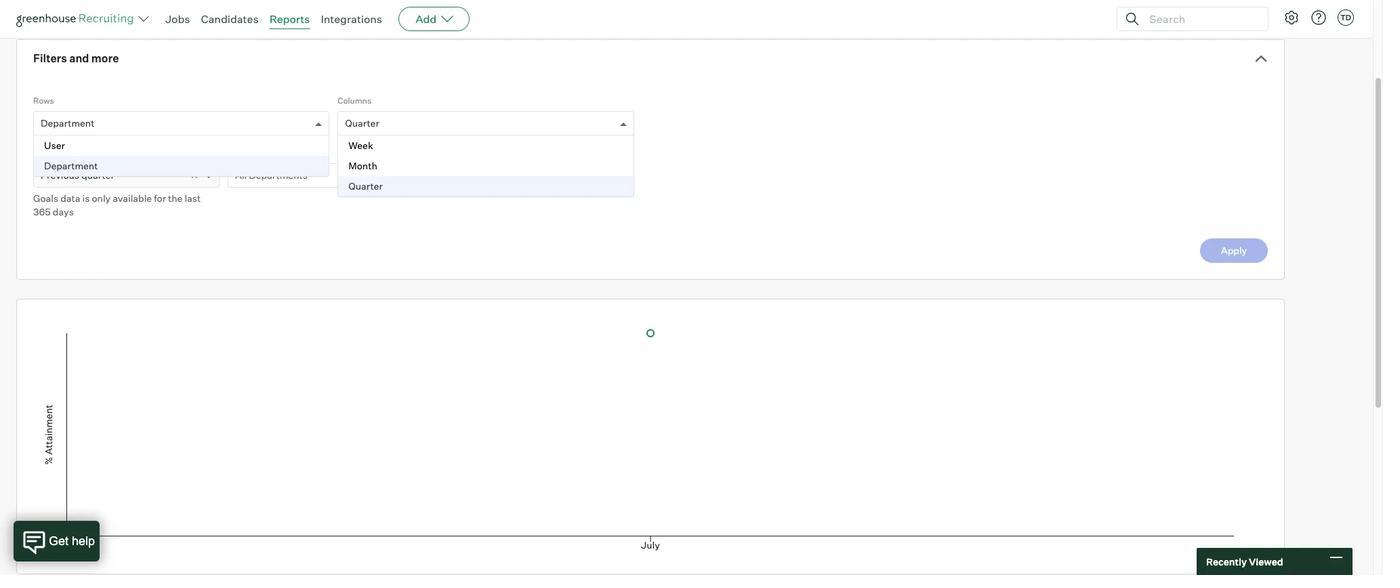 Task type: locate. For each thing, give the bounding box(es) containing it.
×
[[190, 167, 199, 182]]

department option up user
[[41, 117, 94, 129]]

integrations
[[321, 12, 382, 26]]

None field
[[41, 112, 44, 137], [345, 112, 348, 137], [41, 112, 44, 137], [345, 112, 348, 137]]

quarter
[[345, 117, 379, 129], [348, 180, 383, 192]]

td
[[1340, 13, 1351, 22]]

department down date at left
[[44, 160, 98, 172]]

1 horizontal spatial list box
[[338, 136, 633, 197]]

goals
[[33, 193, 58, 204]]

only
[[92, 193, 111, 204]]

add
[[416, 12, 437, 26]]

department up user
[[41, 117, 94, 129]]

2 list box from the left
[[338, 136, 633, 197]]

list box
[[34, 136, 329, 176], [338, 136, 633, 197]]

1 vertical spatial quarter option
[[338, 176, 633, 197]]

month option
[[338, 156, 633, 176]]

last
[[185, 193, 201, 204]]

department
[[41, 117, 94, 129], [228, 148, 274, 158], [44, 160, 98, 172]]

1 list box from the left
[[34, 136, 329, 176]]

list box for department
[[34, 136, 329, 176]]

reports link
[[269, 12, 310, 26]]

time in stage goal attainment
[[16, 1, 238, 19]]

department up all
[[228, 148, 274, 158]]

0 vertical spatial department
[[41, 117, 94, 129]]

greenhouse recruiting image
[[16, 11, 138, 27]]

rows
[[33, 96, 54, 106]]

department option
[[41, 117, 94, 129], [34, 156, 329, 176]]

quarter option
[[345, 117, 379, 129], [338, 176, 633, 197]]

1 vertical spatial department
[[228, 148, 274, 158]]

is
[[82, 193, 90, 204]]

quarter option down week option
[[338, 176, 633, 197]]

jobs
[[165, 12, 190, 26]]

department filter
[[228, 148, 295, 158]]

previous quarter
[[41, 170, 114, 181]]

quarter up week at the left top
[[345, 117, 379, 129]]

list box containing week
[[338, 136, 633, 197]]

Search text field
[[1146, 9, 1256, 29]]

quarter inside list box
[[348, 180, 383, 192]]

365
[[33, 206, 51, 218]]

jobs link
[[165, 12, 190, 26]]

quarter down month
[[348, 180, 383, 192]]

data
[[60, 193, 80, 204]]

all departments
[[235, 170, 308, 181]]

department option up the
[[34, 156, 329, 176]]

week option
[[338, 136, 633, 156]]

schedule
[[1107, 1, 1148, 13]]

department inside list box
[[44, 160, 98, 172]]

activity
[[33, 148, 62, 158]]

share
[[1188, 1, 1214, 13]]

previous
[[41, 170, 79, 181]]

schedule button
[[1090, 0, 1165, 20]]

list box containing user
[[34, 136, 329, 176]]

quarter option up week at the left top
[[345, 117, 379, 129]]

user option
[[34, 136, 329, 156]]

1 vertical spatial quarter
[[348, 180, 383, 192]]

departments
[[249, 170, 308, 181]]

0 horizontal spatial list box
[[34, 136, 329, 176]]

2 vertical spatial department
[[44, 160, 98, 172]]

days
[[53, 206, 74, 218]]



Task type: vqa. For each thing, say whether or not it's contained in the screenshot.
Date
yes



Task type: describe. For each thing, give the bounding box(es) containing it.
xychart image
[[33, 300, 1268, 571]]

filter
[[276, 148, 295, 158]]

attainment
[[155, 1, 238, 19]]

faq image
[[1266, 0, 1282, 14]]

candidates
[[201, 12, 259, 26]]

columns
[[338, 96, 371, 106]]

month
[[348, 160, 377, 172]]

filters and more
[[33, 52, 119, 65]]

goals data is only available for the last 365 days
[[33, 193, 201, 218]]

filters
[[33, 52, 67, 65]]

in
[[57, 1, 70, 19]]

0 vertical spatial quarter option
[[345, 117, 379, 129]]

viewed
[[1249, 556, 1283, 568]]

share button
[[1171, 0, 1231, 20]]

all
[[235, 170, 247, 181]]

and
[[69, 52, 89, 65]]

quarter
[[81, 170, 114, 181]]

stage
[[74, 1, 116, 19]]

recently
[[1206, 556, 1247, 568]]

time
[[16, 1, 54, 19]]

integrations link
[[321, 12, 382, 26]]

td button
[[1335, 7, 1357, 28]]

date
[[64, 148, 82, 158]]

reports
[[269, 12, 310, 26]]

0 vertical spatial quarter
[[345, 117, 379, 129]]

goal
[[119, 1, 152, 19]]

week
[[348, 140, 373, 151]]

download image
[[1239, 0, 1255, 14]]

more
[[91, 52, 119, 65]]

recently viewed
[[1206, 556, 1283, 568]]

td button
[[1338, 9, 1354, 26]]

list box for quarter
[[338, 136, 633, 197]]

available
[[113, 193, 152, 204]]

the
[[168, 193, 183, 204]]

user
[[44, 140, 65, 151]]

configure image
[[1283, 9, 1300, 26]]

0 vertical spatial department option
[[41, 117, 94, 129]]

for
[[154, 193, 166, 204]]

add button
[[399, 7, 470, 31]]

candidates link
[[201, 12, 259, 26]]

activity date
[[33, 148, 82, 158]]

previous quarter option
[[41, 170, 114, 181]]

1 vertical spatial department option
[[34, 156, 329, 176]]



